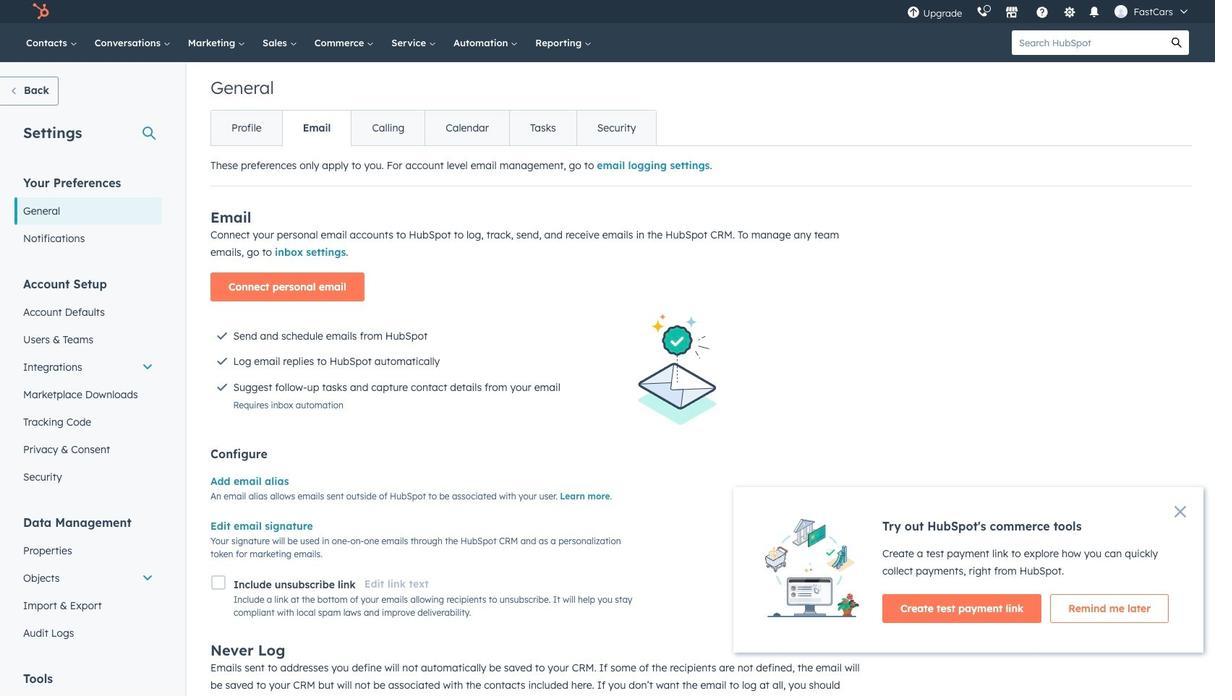Task type: vqa. For each thing, say whether or not it's contained in the screenshot.
Lists
no



Task type: locate. For each thing, give the bounding box(es) containing it.
menu
[[901, 0, 1199, 23]]

christina overa image
[[1116, 5, 1129, 18]]

navigation
[[211, 110, 657, 146]]

marketplaces image
[[1006, 7, 1019, 20]]

data management element
[[14, 515, 162, 648]]



Task type: describe. For each thing, give the bounding box(es) containing it.
account setup element
[[14, 276, 162, 491]]

Search HubSpot search field
[[1013, 30, 1165, 55]]

your preferences element
[[14, 175, 162, 253]]

close image
[[1175, 507, 1187, 518]]



